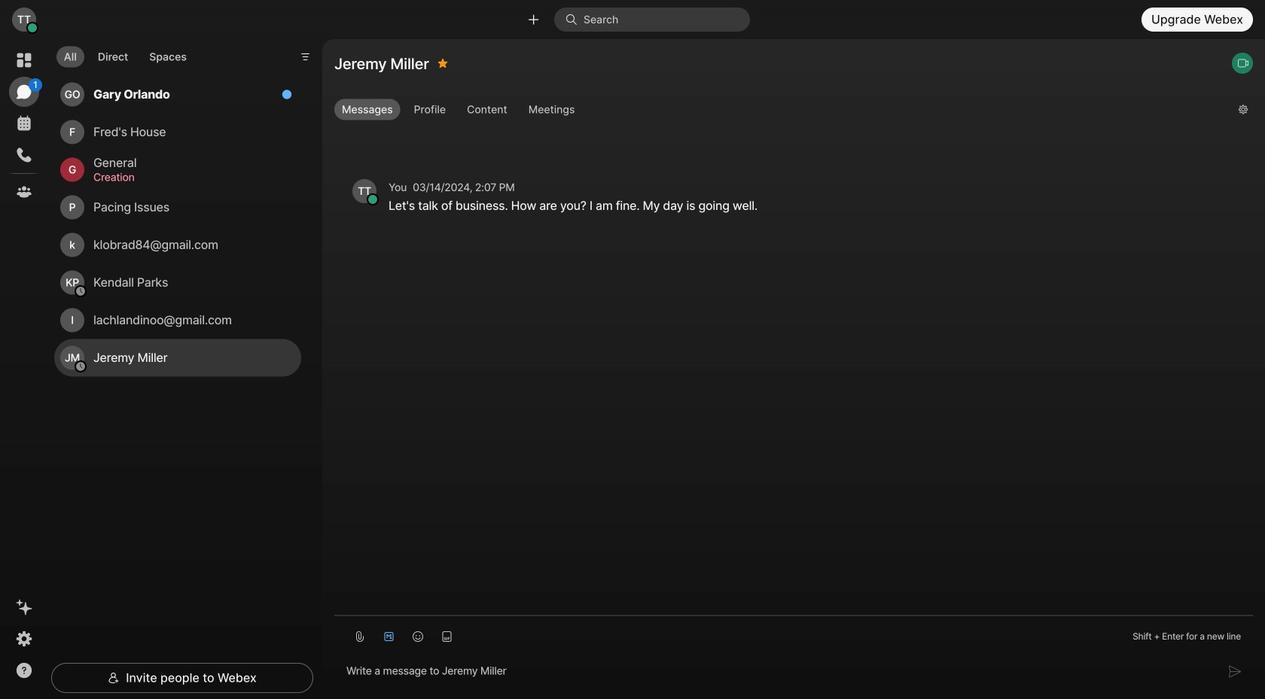 Task type: locate. For each thing, give the bounding box(es) containing it.
navigation
[[0, 39, 48, 700]]

tab list
[[53, 37, 198, 72]]

new messages image
[[282, 89, 292, 100]]

message composer toolbar element
[[335, 617, 1254, 652]]

webex tab list
[[9, 45, 42, 207]]

group
[[335, 99, 1227, 124]]

fred's house list item
[[54, 113, 301, 151]]

gary orlando, new messages list item
[[54, 76, 301, 113]]

pacing issues list item
[[54, 189, 301, 226]]



Task type: describe. For each thing, give the bounding box(es) containing it.
general list item
[[54, 151, 301, 189]]

creation element
[[93, 169, 283, 186]]

klobrad84@gmail.com list item
[[54, 226, 301, 264]]

lachlandinoo@gmail.com list item
[[54, 302, 301, 339]]

kendall parks list item
[[54, 264, 301, 302]]

jeremy miller list item
[[54, 339, 301, 377]]



Task type: vqa. For each thing, say whether or not it's contained in the screenshot.
tab list
yes



